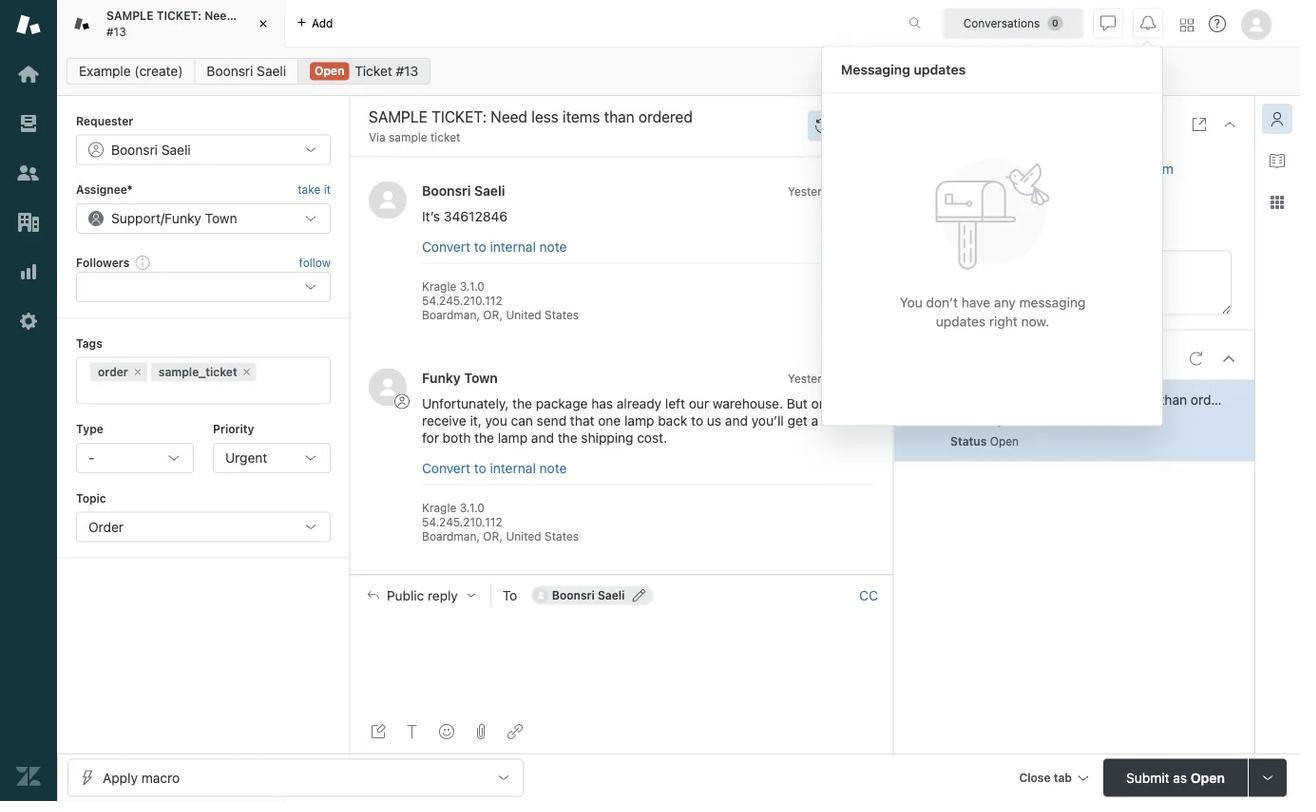 Task type: describe. For each thing, give the bounding box(es) containing it.
less for sample ticket: need less items than ordered yesterday 14:03 status open
[[1096, 392, 1120, 407]]

it's 34612846
[[422, 209, 508, 224]]

follow button
[[299, 254, 331, 271]]

public reply
[[387, 588, 458, 603]]

open inside sample ticket: need less items than ordered yesterday 14:03 status open
[[990, 435, 1019, 448]]

macro
[[141, 770, 180, 786]]

thu, 14:19 mdt
[[1003, 191, 1099, 207]]

34612846
[[444, 209, 508, 224]]

has
[[592, 396, 613, 412]]

#13 inside sample ticket: need less items than ordered #13
[[106, 25, 126, 38]]

left
[[666, 396, 686, 412]]

don't
[[927, 295, 958, 310]]

public reply button
[[351, 576, 490, 616]]

order
[[98, 366, 128, 379]]

note for the
[[540, 460, 567, 476]]

sample ticket: need less items than ordered #13
[[106, 9, 369, 38]]

priority
[[213, 423, 254, 436]]

sample
[[389, 131, 428, 144]]

ticket: for sample ticket: need less items than ordered yesterday 14:03 status open
[[1007, 392, 1056, 407]]

urgent button
[[213, 443, 331, 474]]

(united
[[1051, 222, 1097, 237]]

assignee*
[[76, 183, 133, 196]]

local
[[914, 191, 946, 207]]

states for 34612846
[[545, 309, 579, 322]]

order
[[88, 519, 124, 535]]

1 vertical spatial boonsri saeli link
[[422, 183, 505, 198]]

as
[[1174, 770, 1188, 786]]

support / funky town
[[111, 210, 237, 226]]

sample for sample ticket: need less items than ordered #13
[[106, 9, 154, 22]]

town inside the conversationlabel log
[[464, 370, 498, 386]]

town inside the assignee* element
[[205, 210, 237, 226]]

boonsri saeli inside the conversationlabel log
[[422, 183, 505, 198]]

ticket
[[431, 131, 461, 144]]

conversations button
[[943, 8, 1084, 39]]

reply
[[428, 588, 458, 603]]

funky town link
[[422, 370, 498, 386]]

boonsri inside requester element
[[111, 142, 158, 157]]

edit user image
[[633, 589, 646, 602]]

urgent
[[225, 450, 268, 466]]

funky town
[[422, 370, 498, 386]]

remove image
[[132, 367, 143, 378]]

ticket #13
[[355, 63, 419, 79]]

events image
[[816, 119, 831, 134]]

english
[[1003, 222, 1047, 237]]

boonsri saeli inside secondary element
[[207, 63, 286, 79]]

boonsri inside the conversationlabel log
[[422, 183, 471, 198]]

convert to internal note button for the
[[422, 460, 567, 477]]

-
[[88, 450, 95, 466]]

1 horizontal spatial you
[[845, 396, 868, 412]]

boonsri saeli down hide composer image
[[552, 589, 625, 602]]

right
[[990, 314, 1018, 329]]

have
[[962, 295, 991, 310]]

need for sample ticket: need less items than ordered #13
[[205, 9, 234, 22]]

add
[[312, 17, 333, 30]]

54.245.210.112 for it's 34612846
[[422, 294, 503, 307]]

tab
[[1054, 772, 1073, 785]]

admin image
[[16, 309, 41, 334]]

kragle for unfortunately, the package has already left our warehouse. but once you receive it, you can send that one lamp back to us and you'll get a refund for both the lamp and the shipping cost.
[[422, 501, 457, 514]]

Yesterday 14:05 text field
[[788, 184, 875, 198]]

example
[[79, 63, 131, 79]]

to for the
[[474, 460, 487, 476]]

you'll
[[752, 413, 784, 429]]

sample ticket: need less items than ordered yesterday 14:03 status open
[[951, 392, 1240, 448]]

boonsri.saeli@example.com
[[1003, 161, 1174, 176]]

messaging
[[1020, 295, 1086, 310]]

requester
[[76, 114, 133, 127]]

button displays agent's chat status as invisible. image
[[1101, 16, 1116, 31]]

close
[[1020, 772, 1051, 785]]

ordered for sample ticket: need less items than ordered yesterday 14:03 status open
[[1191, 392, 1240, 407]]

our
[[689, 396, 709, 412]]

open inside secondary element
[[315, 64, 345, 77]]

once
[[812, 396, 842, 412]]

saeli inside the conversationlabel log
[[474, 183, 505, 198]]

insert emojis image
[[439, 725, 455, 740]]

apply macro
[[103, 770, 180, 786]]

submit
[[1127, 770, 1170, 786]]

kragle 3.1.0 54.245.210.112 boardman, or, united states for it's 34612846
[[422, 279, 579, 322]]

it
[[324, 183, 331, 196]]

time
[[950, 191, 977, 207]]

tabs tab list
[[57, 0, 889, 48]]

1 vertical spatial you
[[485, 413, 508, 429]]

via sample ticket
[[369, 131, 461, 144]]

local time
[[914, 191, 977, 207]]

main element
[[0, 0, 57, 802]]

boonsri inside secondary element
[[207, 63, 253, 79]]

topic element
[[76, 512, 331, 542]]

submit as open
[[1127, 770, 1226, 786]]

can
[[511, 413, 533, 429]]

conversations
[[964, 17, 1041, 30]]

3.1.0 for unfortunately, the package has already left our warehouse. but once you receive it, you can send that one lamp back to us and you'll get a refund for both the lamp and the shipping cost.
[[460, 501, 485, 514]]

0 horizontal spatial lamp
[[498, 430, 528, 446]]

receive
[[422, 413, 467, 429]]

refund
[[822, 413, 863, 429]]

you
[[900, 295, 923, 310]]

remove image
[[241, 367, 253, 378]]

you don't have any messaging updates right now.
[[900, 295, 1086, 329]]

english (united states)
[[1003, 222, 1144, 237]]

customers image
[[16, 161, 41, 185]]

funky inside the assignee* element
[[165, 210, 201, 226]]

ticket: for sample ticket: need less items than ordered #13
[[157, 9, 202, 22]]

it,
[[470, 413, 482, 429]]

via
[[369, 131, 386, 144]]

items for sample ticket: need less items than ordered #13
[[262, 9, 293, 22]]

for
[[422, 430, 439, 446]]

followers
[[76, 256, 130, 269]]

zendesk support image
[[16, 12, 41, 37]]

2 avatar image from the top
[[369, 368, 407, 407]]

add attachment image
[[474, 725, 489, 740]]

convert for it's 34612846
[[422, 238, 471, 254]]

0 vertical spatial lamp
[[625, 413, 655, 429]]

send
[[537, 413, 567, 429]]

boardman, for unfortunately, the package has already left our warehouse. but once you receive it, you can send that one lamp back to us and you'll get a refund for both the lamp and the shipping cost.
[[422, 530, 480, 544]]

convert to internal note for 34612846
[[422, 238, 567, 254]]

boonsri saeli link inside secondary element
[[194, 58, 299, 85]]

example (create)
[[79, 63, 183, 79]]

cc button
[[860, 587, 879, 604]]

2 vertical spatial open
[[1191, 770, 1226, 786]]

organizations image
[[16, 210, 41, 235]]

0 horizontal spatial the
[[475, 430, 494, 446]]

customer context image
[[1270, 111, 1286, 126]]

add button
[[285, 0, 345, 47]]

to for 34612846
[[474, 238, 487, 254]]

take
[[298, 183, 321, 196]]

Add user notes text field
[[1003, 251, 1232, 315]]

views image
[[16, 111, 41, 136]]

that
[[570, 413, 595, 429]]

format text image
[[405, 725, 420, 740]]

it's
[[422, 209, 440, 224]]

Subject field
[[365, 106, 803, 128]]

14:03
[[1007, 414, 1037, 427]]

convert to internal note for the
[[422, 460, 567, 476]]

united for 34612846
[[506, 309, 542, 322]]

secondary element
[[57, 52, 1301, 90]]

apps image
[[1270, 195, 1286, 210]]

messaging updates
[[842, 62, 966, 77]]

one
[[598, 413, 621, 429]]

take it
[[298, 183, 331, 196]]

or, for it's 34612846
[[483, 309, 503, 322]]

internal for 34612846
[[490, 238, 536, 254]]



Task type: vqa. For each thing, say whether or not it's contained in the screenshot.
bottom convert to internal note
yes



Task type: locate. For each thing, give the bounding box(es) containing it.
1 vertical spatial 54.245.210.112
[[422, 516, 503, 529]]

than for sample ticket: need less items than ordered yesterday 14:03 status open
[[1161, 392, 1188, 407]]

funky
[[165, 210, 201, 226], [422, 370, 461, 386]]

convert for unfortunately, the package has already left our warehouse. but once you receive it, you can send that one lamp back to us and you'll get a refund for both the lamp and the shipping cost.
[[422, 460, 471, 476]]

Yesterday 14:03 text field
[[951, 414, 1037, 427]]

united for the
[[506, 530, 542, 544]]

boardman, up the reply
[[422, 530, 480, 544]]

0 vertical spatial less
[[237, 9, 259, 22]]

1 yesterday 14:05 from the top
[[788, 184, 875, 198]]

town
[[205, 210, 237, 226], [464, 370, 498, 386]]

1 horizontal spatial need
[[1059, 392, 1092, 407]]

convert down both
[[422, 460, 471, 476]]

notifications image
[[1141, 16, 1156, 31]]

yesterday for unfortunately, the package has already left our warehouse. but once you receive it, you can send that one lamp back to us and you'll get a refund for both the lamp and the shipping cost.
[[788, 372, 841, 385]]

0 vertical spatial boardman,
[[422, 309, 480, 322]]

- button
[[76, 443, 194, 474]]

14:19
[[1034, 191, 1067, 207]]

draft mode image
[[371, 725, 386, 740]]

1 vertical spatial convert to internal note button
[[422, 460, 567, 477]]

0 horizontal spatial and
[[531, 430, 554, 446]]

0 vertical spatial yesterday
[[788, 184, 841, 198]]

public
[[387, 588, 424, 603]]

54.245.210.112 up funky town
[[422, 294, 503, 307]]

already
[[617, 396, 662, 412]]

type
[[76, 423, 104, 436]]

boardman, for it's 34612846
[[422, 309, 480, 322]]

2 3.1.0 from the top
[[460, 501, 485, 514]]

items inside sample ticket: need less items than ordered yesterday 14:03 status open
[[1123, 392, 1157, 407]]

1 kragle from the top
[[422, 279, 457, 293]]

lamp down already
[[625, 413, 655, 429]]

both
[[443, 430, 471, 446]]

1 vertical spatial yesterday
[[788, 372, 841, 385]]

2 kragle from the top
[[422, 501, 457, 514]]

/
[[161, 210, 165, 226]]

14:05 up refund
[[845, 372, 875, 385]]

1 horizontal spatial #13
[[396, 63, 419, 79]]

internal for the
[[490, 460, 536, 476]]

0 vertical spatial avatar image
[[369, 181, 407, 219]]

0 vertical spatial or,
[[483, 309, 503, 322]]

0 vertical spatial #13
[[106, 25, 126, 38]]

boonsri down requester
[[111, 142, 158, 157]]

1 horizontal spatial town
[[464, 370, 498, 386]]

1 avatar image from the top
[[369, 181, 407, 219]]

1 vertical spatial boardman,
[[422, 530, 480, 544]]

unfortunately,
[[422, 396, 509, 412]]

yesterday 14:05
[[788, 184, 875, 198], [788, 372, 875, 385]]

followers element
[[76, 272, 331, 303]]

close tab button
[[1011, 759, 1096, 800]]

the up "can"
[[513, 396, 532, 412]]

boonsri saeli link up the it's 34612846
[[422, 183, 505, 198]]

thu,
[[1003, 191, 1031, 207]]

knowledge image
[[1270, 153, 1286, 168]]

tab containing sample ticket: need less items than ordered
[[57, 0, 369, 48]]

kragle 3.1.0 54.245.210.112 boardman, or, united states up funky town link
[[422, 279, 579, 322]]

0 vertical spatial 3.1.0
[[460, 279, 485, 293]]

convert
[[422, 238, 471, 254], [422, 460, 471, 476]]

a
[[812, 413, 819, 429]]

now.
[[1022, 314, 1050, 329]]

zendesk image
[[16, 764, 41, 789]]

view more details image
[[1192, 117, 1208, 132]]

1 vertical spatial yesterday 14:05
[[788, 372, 875, 385]]

conversationlabel log
[[350, 0, 894, 575]]

than inside sample ticket: need less items than ordered yesterday 14:03 status open
[[1161, 392, 1188, 407]]

0 vertical spatial convert to internal note button
[[422, 238, 567, 255]]

2 54.245.210.112 from the top
[[422, 516, 503, 529]]

2 united from the top
[[506, 530, 542, 544]]

0 vertical spatial yesterday 14:05
[[788, 184, 875, 198]]

0 vertical spatial funky
[[165, 210, 201, 226]]

1 internal from the top
[[490, 238, 536, 254]]

boardman, up funky town
[[422, 309, 480, 322]]

1 54.245.210.112 from the top
[[422, 294, 503, 307]]

2 horizontal spatial open
[[1191, 770, 1226, 786]]

0 vertical spatial united
[[506, 309, 542, 322]]

reporting image
[[16, 260, 41, 284]]

yesterday 14:05 up once
[[788, 372, 875, 385]]

yesterday up once
[[788, 372, 841, 385]]

1 horizontal spatial less
[[1096, 392, 1120, 407]]

1 horizontal spatial lamp
[[625, 413, 655, 429]]

yesterday up status
[[951, 414, 1004, 427]]

yesterday 14:05 down events icon
[[788, 184, 875, 198]]

2 or, from the top
[[483, 530, 503, 544]]

0 vertical spatial you
[[845, 396, 868, 412]]

back
[[658, 413, 688, 429]]

you right it,
[[485, 413, 508, 429]]

topic
[[76, 492, 106, 505]]

town up unfortunately,
[[464, 370, 498, 386]]

yesterday 14:05 for it's 34612846
[[788, 184, 875, 198]]

need for sample ticket: need less items than ordered yesterday 14:03 status open
[[1059, 392, 1092, 407]]

united
[[506, 309, 542, 322], [506, 530, 542, 544]]

0 horizontal spatial town
[[205, 210, 237, 226]]

1 vertical spatial lamp
[[498, 430, 528, 446]]

0 horizontal spatial boonsri saeli link
[[194, 58, 299, 85]]

internal down "can"
[[490, 460, 536, 476]]

internal down 34612846
[[490, 238, 536, 254]]

requester element
[[76, 134, 331, 165]]

1 14:05 from the top
[[845, 184, 875, 198]]

0 horizontal spatial open
[[315, 64, 345, 77]]

take it button
[[298, 180, 331, 199]]

get help image
[[1210, 15, 1227, 32]]

to inside unfortunately, the package has already left our warehouse. but once you receive it, you can send that one lamp back to us and you'll get a refund for both the lamp and the shipping cost.
[[691, 413, 704, 429]]

1 vertical spatial states
[[545, 530, 579, 544]]

1 horizontal spatial than
[[1161, 392, 1188, 407]]

convert to internal note down 34612846
[[422, 238, 567, 254]]

1 horizontal spatial and
[[725, 413, 748, 429]]

saeli inside requester element
[[161, 142, 191, 157]]

yesterday for it's 34612846
[[788, 184, 841, 198]]

#13 inside secondary element
[[396, 63, 419, 79]]

ticket: up (create)
[[157, 9, 202, 22]]

1 vertical spatial less
[[1096, 392, 1120, 407]]

need inside sample ticket: need less items than ordered #13
[[205, 9, 234, 22]]

menu containing messaging updates
[[822, 46, 1164, 429]]

tags
[[76, 337, 102, 350]]

0 horizontal spatial less
[[237, 9, 259, 22]]

convert to internal note down both
[[422, 460, 567, 476]]

ordered inside sample ticket: need less items than ordered yesterday 14:03 status open
[[1191, 392, 1240, 407]]

cc
[[860, 588, 878, 603]]

ordered
[[325, 9, 369, 22], [1191, 392, 1240, 407]]

support
[[111, 210, 161, 226]]

kragle down it's
[[422, 279, 457, 293]]

package
[[536, 396, 588, 412]]

convert to internal note
[[422, 238, 567, 254], [422, 460, 567, 476]]

messaging
[[842, 62, 911, 77]]

yesterday inside sample ticket: need less items than ordered yesterday 14:03 status open
[[951, 414, 1004, 427]]

less for sample ticket: need less items than ordered #13
[[237, 9, 259, 22]]

1 vertical spatial kragle 3.1.0 54.245.210.112 boardman, or, united states
[[422, 501, 579, 544]]

items for sample ticket: need less items than ordered yesterday 14:03 status open
[[1123, 392, 1157, 407]]

0 horizontal spatial items
[[262, 9, 293, 22]]

2 internal from the top
[[490, 460, 536, 476]]

1 3.1.0 from the top
[[460, 279, 485, 293]]

kragle 3.1.0 54.245.210.112 boardman, or, united states for unfortunately, the package has already left our warehouse. but once you receive it, you can send that one lamp back to us and you'll get a refund for both the lamp and the shipping cost.
[[422, 501, 579, 544]]

funky inside the conversationlabel log
[[422, 370, 461, 386]]

Yesterday 14:05 text field
[[788, 372, 875, 385]]

updates inside you don't have any messaging updates right now.
[[936, 314, 986, 329]]

1 vertical spatial open
[[990, 435, 1019, 448]]

ticket: up 14:03
[[1007, 392, 1056, 407]]

3.1.0 down both
[[460, 501, 485, 514]]

1 or, from the top
[[483, 309, 503, 322]]

tab
[[57, 0, 369, 48]]

open right as
[[1191, 770, 1226, 786]]

status
[[951, 435, 987, 448]]

2 14:05 from the top
[[845, 372, 875, 385]]

1 horizontal spatial items
[[1123, 392, 1157, 407]]

0 vertical spatial than
[[296, 9, 321, 22]]

avatar image left it's
[[369, 181, 407, 219]]

#13
[[106, 25, 126, 38], [396, 63, 419, 79]]

0 horizontal spatial than
[[296, 9, 321, 22]]

1 vertical spatial note
[[540, 460, 567, 476]]

info on adding followers image
[[135, 255, 150, 270]]

0 vertical spatial updates
[[914, 62, 966, 77]]

boonsri down sample ticket: need less items than ordered #13
[[207, 63, 253, 79]]

14:05 left the "local"
[[845, 184, 875, 198]]

town right the /
[[205, 210, 237, 226]]

0 vertical spatial convert
[[422, 238, 471, 254]]

1 horizontal spatial the
[[513, 396, 532, 412]]

boonsri saeli inside requester element
[[111, 142, 191, 157]]

0 horizontal spatial ordered
[[325, 9, 369, 22]]

boonsri.saeli@example.com image
[[533, 588, 548, 603]]

us
[[707, 413, 722, 429]]

0 vertical spatial sample
[[106, 9, 154, 22]]

sample up example (create)
[[106, 9, 154, 22]]

hide composer image
[[614, 567, 629, 582]]

54.245.210.112 for unfortunately, the package has already left our warehouse. but once you receive it, you can send that one lamp back to us and you'll get a refund for both the lamp and the shipping cost.
[[422, 516, 503, 529]]

to
[[474, 238, 487, 254], [691, 413, 704, 429], [474, 460, 487, 476]]

the
[[513, 396, 532, 412], [475, 430, 494, 446], [558, 430, 578, 446]]

states for the
[[545, 530, 579, 544]]

boonsri saeli down requester
[[111, 142, 191, 157]]

and
[[725, 413, 748, 429], [531, 430, 554, 446]]

updates
[[914, 62, 966, 77], [936, 314, 986, 329]]

#13 up example
[[106, 25, 126, 38]]

1 vertical spatial items
[[1123, 392, 1157, 407]]

close image
[[254, 14, 273, 33]]

1 kragle 3.1.0 54.245.210.112 boardman, or, united states from the top
[[422, 279, 579, 322]]

saeli inside secondary element
[[257, 63, 286, 79]]

0 vertical spatial ticket:
[[157, 9, 202, 22]]

open
[[315, 64, 345, 77], [990, 435, 1019, 448], [1191, 770, 1226, 786]]

sample inside sample ticket: need less items than ordered #13
[[106, 9, 154, 22]]

to down 34612846
[[474, 238, 487, 254]]

saeli down hide composer image
[[598, 589, 625, 602]]

1 horizontal spatial open
[[990, 435, 1019, 448]]

1 vertical spatial 3.1.0
[[460, 501, 485, 514]]

1 vertical spatial town
[[464, 370, 498, 386]]

1 vertical spatial convert to internal note
[[422, 460, 567, 476]]

states up package
[[545, 309, 579, 322]]

54.245.210.112
[[422, 294, 503, 307], [422, 516, 503, 529]]

3.1.0
[[460, 279, 485, 293], [460, 501, 485, 514]]

sample inside sample ticket: need less items than ordered yesterday 14:03 status open
[[951, 392, 1003, 407]]

sample up yesterday 14:03 text field
[[951, 392, 1003, 407]]

less
[[237, 9, 259, 22], [1096, 392, 1120, 407]]

0 horizontal spatial funky
[[165, 210, 201, 226]]

1 vertical spatial sample
[[951, 392, 1003, 407]]

1 vertical spatial and
[[531, 430, 554, 446]]

convert to internal note button down 34612846
[[422, 238, 567, 255]]

convert to internal note button down both
[[422, 460, 567, 477]]

kragle 3.1.0 54.245.210.112 boardman, or, united states
[[422, 279, 579, 322], [422, 501, 579, 544]]

language
[[914, 222, 974, 237]]

states up boonsri.saeli@example.com icon
[[545, 530, 579, 544]]

1 vertical spatial updates
[[936, 314, 986, 329]]

open left ticket
[[315, 64, 345, 77]]

2 vertical spatial to
[[474, 460, 487, 476]]

boonsri.saeli@example.com button
[[895, 154, 1255, 184]]

14:05
[[845, 184, 875, 198], [845, 372, 875, 385]]

mdt
[[1070, 191, 1099, 207]]

2 yesterday 14:05 from the top
[[788, 372, 875, 385]]

1 horizontal spatial boonsri saeli link
[[422, 183, 505, 198]]

1 vertical spatial kragle
[[422, 501, 457, 514]]

than for sample ticket: need less items than ordered #13
[[296, 9, 321, 22]]

boonsri saeli up the it's 34612846
[[422, 183, 505, 198]]

to
[[503, 588, 518, 603]]

or, up funky town
[[483, 309, 503, 322]]

or, up to
[[483, 530, 503, 544]]

kragle for it's 34612846
[[422, 279, 457, 293]]

open down yesterday 14:03 text field
[[990, 435, 1019, 448]]

0 vertical spatial kragle 3.1.0 54.245.210.112 boardman, or, united states
[[422, 279, 579, 322]]

saeli up 34612846
[[474, 183, 505, 198]]

1 united from the top
[[506, 309, 542, 322]]

14:05 for unfortunately, the package has already left our warehouse. but once you receive it, you can send that one lamp back to us and you'll get a refund for both the lamp and the shipping cost.
[[845, 372, 875, 385]]

2 boardman, from the top
[[422, 530, 480, 544]]

1 vertical spatial united
[[506, 530, 542, 544]]

updates down have
[[936, 314, 986, 329]]

1 states from the top
[[545, 309, 579, 322]]

0 horizontal spatial you
[[485, 413, 508, 429]]

2 states from the top
[[545, 530, 579, 544]]

0 vertical spatial states
[[545, 309, 579, 322]]

0 horizontal spatial need
[[205, 9, 234, 22]]

#13 right ticket
[[396, 63, 419, 79]]

get started image
[[16, 62, 41, 87]]

zendesk products image
[[1181, 19, 1194, 32]]

the down that
[[558, 430, 578, 446]]

2 note from the top
[[540, 460, 567, 476]]

but
[[787, 396, 808, 412]]

1 note from the top
[[540, 238, 567, 254]]

ticket
[[355, 63, 392, 79]]

avatar image left funky town link
[[369, 368, 407, 407]]

boonsri saeli down sample ticket: need less items than ordered #13
[[207, 63, 286, 79]]

1 horizontal spatial ordered
[[1191, 392, 1240, 407]]

1 boardman, from the top
[[422, 309, 480, 322]]

menu
[[822, 46, 1164, 429]]

1 vertical spatial funky
[[422, 370, 461, 386]]

0 vertical spatial ordered
[[325, 9, 369, 22]]

3.1.0 for it's 34612846
[[460, 279, 485, 293]]

0 horizontal spatial sample
[[106, 9, 154, 22]]

boonsri saeli link down sample ticket: need less items than ordered #13
[[194, 58, 299, 85]]

displays possible ticket submission types image
[[1261, 771, 1276, 786]]

ticket: inside sample ticket: need less items than ordered #13
[[157, 9, 202, 22]]

2 horizontal spatial the
[[558, 430, 578, 446]]

and down warehouse.
[[725, 413, 748, 429]]

0 vertical spatial internal
[[490, 238, 536, 254]]

and down the send
[[531, 430, 554, 446]]

1 vertical spatial #13
[[396, 63, 419, 79]]

1 convert from the top
[[422, 238, 471, 254]]

1 vertical spatial 14:05
[[845, 372, 875, 385]]

cost.
[[637, 430, 668, 446]]

than inside sample ticket: need less items than ordered #13
[[296, 9, 321, 22]]

1 horizontal spatial ticket:
[[1007, 392, 1056, 407]]

1 vertical spatial to
[[691, 413, 704, 429]]

1 vertical spatial than
[[1161, 392, 1188, 407]]

boonsri saeli
[[207, 63, 286, 79], [111, 142, 191, 157], [422, 183, 505, 198], [552, 589, 625, 602]]

0 horizontal spatial ticket:
[[157, 9, 202, 22]]

any
[[995, 295, 1016, 310]]

1 vertical spatial convert
[[422, 460, 471, 476]]

0 vertical spatial boonsri saeli link
[[194, 58, 299, 85]]

note
[[540, 238, 567, 254], [540, 460, 567, 476]]

0 vertical spatial 14:05
[[845, 184, 875, 198]]

kragle down for
[[422, 501, 457, 514]]

0 vertical spatial open
[[315, 64, 345, 77]]

1 vertical spatial ticket:
[[1007, 392, 1056, 407]]

note for 34612846
[[540, 238, 567, 254]]

0 vertical spatial need
[[205, 9, 234, 22]]

2 convert from the top
[[422, 460, 471, 476]]

54.245.210.112 up the reply
[[422, 516, 503, 529]]

sample for sample ticket: need less items than ordered yesterday 14:03 status open
[[951, 392, 1003, 407]]

1 vertical spatial internal
[[490, 460, 536, 476]]

0 vertical spatial convert to internal note
[[422, 238, 567, 254]]

1 vertical spatial or,
[[483, 530, 503, 544]]

get
[[788, 413, 808, 429]]

(create)
[[134, 63, 183, 79]]

close image
[[1223, 117, 1238, 132]]

funky right support at the top left of the page
[[165, 210, 201, 226]]

less inside sample ticket: need less items than ordered yesterday 14:03 status open
[[1096, 392, 1120, 407]]

boonsri right boonsri.saeli@example.com icon
[[552, 589, 595, 602]]

you up refund
[[845, 396, 868, 412]]

close tab
[[1020, 772, 1073, 785]]

to down it,
[[474, 460, 487, 476]]

1 vertical spatial need
[[1059, 392, 1092, 407]]

1 vertical spatial avatar image
[[369, 368, 407, 407]]

convert to internal note button for 34612846
[[422, 238, 567, 255]]

funky up unfortunately,
[[422, 370, 461, 386]]

items
[[262, 9, 293, 22], [1123, 392, 1157, 407]]

boonsri up it's
[[422, 183, 471, 198]]

0 vertical spatial note
[[540, 238, 567, 254]]

unfortunately, the package has already left our warehouse. but once you receive it, you can send that one lamp back to us and you'll get a refund for both the lamp and the shipping cost.
[[422, 396, 871, 446]]

items inside sample ticket: need less items than ordered #13
[[262, 9, 293, 22]]

yesterday down events icon
[[788, 184, 841, 198]]

or, for unfortunately, the package has already left our warehouse. but once you receive it, you can send that one lamp back to us and you'll get a refund for both the lamp and the shipping cost.
[[483, 530, 503, 544]]

saeli down close image
[[257, 63, 286, 79]]

saeli up the support / funky town
[[161, 142, 191, 157]]

14:05 for it's 34612846
[[845, 184, 875, 198]]

1 horizontal spatial sample
[[951, 392, 1003, 407]]

add link (cmd k) image
[[508, 725, 523, 740]]

1 convert to internal note from the top
[[422, 238, 567, 254]]

warehouse.
[[713, 396, 784, 412]]

2 convert to internal note from the top
[[422, 460, 567, 476]]

0 vertical spatial and
[[725, 413, 748, 429]]

0 vertical spatial items
[[262, 9, 293, 22]]

assignee* element
[[76, 203, 331, 234]]

2 convert to internal note button from the top
[[422, 460, 567, 477]]

1 vertical spatial ordered
[[1191, 392, 1240, 407]]

shipping
[[581, 430, 634, 446]]

updates right messaging
[[914, 62, 966, 77]]

3.1.0 down 34612846
[[460, 279, 485, 293]]

ordered inside sample ticket: need less items than ordered #13
[[325, 9, 369, 22]]

the down it,
[[475, 430, 494, 446]]

need
[[205, 9, 234, 22], [1059, 392, 1092, 407]]

1 horizontal spatial funky
[[422, 370, 461, 386]]

to left us
[[691, 413, 704, 429]]

lamp down "can"
[[498, 430, 528, 446]]

2 vertical spatial yesterday
[[951, 414, 1004, 427]]

yesterday 14:05 for unfortunately, the package has already left our warehouse. but once you receive it, you can send that one lamp back to us and you'll get a refund for both the lamp and the shipping cost.
[[788, 372, 875, 385]]

example (create) button
[[67, 58, 195, 85]]

states)
[[1100, 222, 1144, 237]]

2 kragle 3.1.0 54.245.210.112 boardman, or, united states from the top
[[422, 501, 579, 544]]

follow
[[299, 256, 331, 269]]

need inside sample ticket: need less items than ordered yesterday 14:03 status open
[[1059, 392, 1092, 407]]

ordered for sample ticket: need less items than ordered #13
[[325, 9, 369, 22]]

convert down it's
[[422, 238, 471, 254]]

1 convert to internal note button from the top
[[422, 238, 567, 255]]

apply
[[103, 770, 138, 786]]

kragle 3.1.0 54.245.210.112 boardman, or, united states up to
[[422, 501, 579, 544]]

less inside sample ticket: need less items than ordered #13
[[237, 9, 259, 22]]

avatar image
[[369, 181, 407, 219], [369, 368, 407, 407]]

ticket: inside sample ticket: need less items than ordered yesterday 14:03 status open
[[1007, 392, 1056, 407]]



